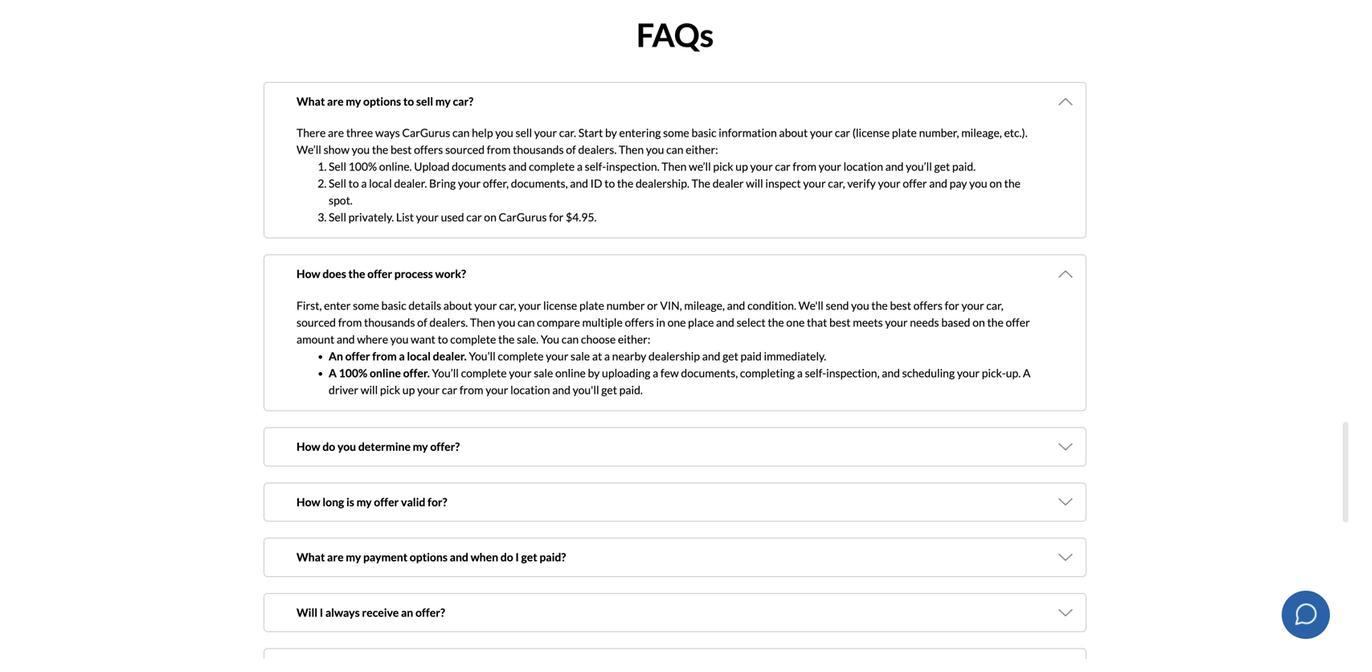 Task type: vqa. For each thing, say whether or not it's contained in the screenshot.
second How from the bottom of the page
yes



Task type: describe. For each thing, give the bounding box(es) containing it.
1 horizontal spatial have
[[495, 633, 518, 646]]

most
[[716, 599, 741, 612]]

car, inside there are three ways cargurus can help you sell your car. start by entering some basic information about your car (license plate number, mileage, etc.). we'll show you the best offers sourced from thousands of dealers. then you can either: sell 100% online. upload documents and complete a self-inspection. then we'll pick up your car from your location and you'll get paid. sell to a local dealer. bring your offer, documents, and id to the dealership. the dealer will inspect your car, verify your offer and pay you on the spot. sell privately. list your used car on cargurus for $4.95.
[[828, 177, 845, 190]]

immediately.
[[764, 349, 827, 363]]

0 horizontal spatial dealership
[[514, 471, 565, 485]]

non-
[[342, 656, 368, 659]]

days.
[[492, 616, 517, 629]]

check
[[415, 633, 444, 646]]

of inside there are three ways cargurus can help you sell your car. start by entering some basic information about your car (license plate number, mileage, etc.). we'll show you the best offers sourced from thousands of dealers. then you can either: sell 100% online. upload documents and complete a self-inspection. then we'll pick up your car from your location and you'll get paid. sell to a local dealer. bring your offer, documents, and id to the dealership. the dealer will inspect your car, verify your offer and pay you on the spot. sell privately. list your used car on cargurus for $4.95.
[[566, 143, 576, 157]]

0 vertical spatial payment
[[363, 550, 408, 564]]

request
[[364, 633, 405, 646]]

you'll
[[906, 160, 932, 173]]

will inside there are three ways cargurus can help you sell your car. start by entering some basic information about your car (license plate number, mileage, etc.). we'll show you the best offers sourced from thousands of dealers. then you can either: sell 100% online. upload documents and complete a self-inspection. then we'll pick up your car from your location and you'll get paid. sell to a local dealer. bring your offer, documents, and id to the dealership. the dealer will inspect your car, verify your offer and pay you on the spot. sell privately. list your used car on cargurus for $4.95.
[[746, 177, 763, 190]]

to left car?
[[403, 94, 414, 108]]

complete inside first, enter some basic details about your car, your license plate number or vin, mileage, and condition. we'll send you the best offers for your car, sourced from thousands of dealers. then you can compare multiple offers in one place and select the one that best meets your needs based on the offer amount and where you want to complete the sale. you can choose either:
[[450, 332, 496, 346]]

car?
[[453, 94, 474, 108]]

and left may at bottom
[[358, 649, 376, 659]]

the right the based
[[987, 315, 1004, 329]]

you inside selling 100% online. you have two payment options: bank transfer. link your bank account through our secure portal for the fastest, most hassle-free way to receive your funds. you'll receive payment in one to three business days. check. request a check and you'll have to wait a few hours for it to be activated before you can deposit it on pick-up day. some banks have deposit limits and may hold funds for several days before depositing the funds into your account.
[[751, 633, 769, 646]]

documents, inside there are three ways cargurus can help you sell your car. start by entering some basic information about your car (license plate number, mileage, etc.). we'll show you the best offers sourced from thousands of dealers. then you can either: sell 100% online. upload documents and complete a self-inspection. then we'll pick up your car from your location and you'll get paid. sell to a local dealer. bring your offer, documents, and id to the dealership. the dealer will inspect your car, verify your offer and pay you on the spot. sell privately. list your used car on cargurus for $4.95.
[[511, 177, 568, 190]]

2 sell from the top
[[329, 177, 346, 190]]

by inside you'll complete your sale online by uploading a few documents, completing a self-inspection, and scheduling your pick-up. a driver will pick up your car from your location and you'll get paid.
[[588, 366, 600, 380]]

1 horizontal spatial of
[[502, 471, 512, 485]]

or left the rare at the bottom of page
[[997, 637, 1009, 653]]

2 horizontal spatial car,
[[987, 299, 1004, 312]]

to left the wait
[[520, 633, 531, 646]]

identify
[[611, 471, 649, 485]]

pick- inside selling 100% online. you have two payment options: bank transfer. link your bank account through our secure portal for the fastest, most hassle-free way to receive your funds. you'll receive payment in one to three business days. check. request a check and you'll have to wait a few hours for it to be activated before you can deposit it on pick-up day. some banks have deposit limits and may hold funds for several days before depositing the funds into your account.
[[854, 633, 878, 646]]

about inside there are three ways cargurus can help you sell your car. start by entering some basic information about your car (license plate number, mileage, etc.). we'll show you the best offers sourced from thousands of dealers. then you can either: sell 100% online. upload documents and complete a self-inspection. then we'll pick up your car from your location and you'll get paid. sell to a local dealer. bring your offer, documents, and id to the dealership. the dealer will inspect your car, verify your offer and pay you on the spot. sell privately. list your used car on cargurus for $4.95.
[[779, 126, 808, 140]]

free
[[777, 599, 797, 612]]

plate inside there are three ways cargurus can help you sell your car. start by entering some basic information about your car (license plate number, mileage, etc.). we'll show you the best offers sourced from thousands of dealers. then you can either: sell 100% online. upload documents and complete a self-inspection. then we'll pick up your car from your location and you'll get paid. sell to a local dealer. bring your offer, documents, and id to the dealership. the dealer will inspect your car, verify your offer and pay you on the spot. sell privately. list your used car on cargurus for $4.95.
[[892, 126, 917, 140]]

offer left process
[[367, 267, 392, 281]]

offers up needs
[[914, 299, 943, 312]]

a down start
[[577, 160, 583, 173]]

0 vertical spatial options
[[363, 94, 401, 108]]

work?
[[435, 267, 466, 281]]

the right "does"
[[348, 267, 365, 281]]

an offer from a local dealer. you'll complete your sale at a nearby dealership and get paid immediately.
[[329, 349, 827, 363]]

into
[[670, 649, 689, 659]]

dealership.
[[636, 177, 690, 190]]

1 a from the left
[[329, 366, 337, 380]]

to left identify
[[599, 471, 609, 485]]

and up offer,
[[509, 160, 527, 173]]

documents, inside you'll complete your sale online by uploading a few documents, completing a self-inspection, and scheduling your pick-up. a driver will pick up your car from your location and you'll get paid.
[[681, 366, 738, 380]]

completing
[[740, 366, 795, 380]]

does
[[323, 267, 346, 281]]

help
[[472, 126, 493, 140]]

nearby
[[612, 349, 647, 363]]

and right place at the right top
[[716, 315, 735, 329]]

models,
[[297, 656, 340, 659]]

some inside first, enter some basic details about your car, your license plate number or vin, mileage, and condition. we'll send you the best offers for your car, sourced from thousands of dealers. then you can compare multiple offers in one place and select the one that best meets your needs based on the offer amount and where you want to complete the sale. you can choose either:
[[353, 299, 379, 312]]

comes
[[777, 527, 808, 540]]

dealer inside there are three ways cargurus can help you sell your car. start by entering some basic information about your car (license plate number, mileage, etc.). we'll show you the best offers sourced from thousands of dealers. then you can either: sell 100% online. upload documents and complete a self-inspection. then we'll pick up your car from your location and you'll get paid. sell to a local dealer. bring your offer, documents, and id to the dealership. the dealer will inspect your car, verify your offer and pay you on the spot. sell privately. list your used car on cargurus for $4.95.
[[713, 177, 744, 190]]

details
[[409, 299, 441, 312]]

on right pay on the top of page
[[990, 177, 1002, 190]]

plate inside first, enter some basic details about your car, your license plate number or vin, mileage, and condition. we'll send you the best offers for your car, sourced from thousands of dealers. then you can compare multiple offers in one place and select the one that best meets your needs based on the offer amount and where you want to complete the sale. you can choose either:
[[580, 299, 604, 312]]

fastest,
[[678, 599, 714, 612]]

to right way
[[822, 599, 832, 612]]

2 deposit from the left
[[1000, 633, 1037, 646]]

0 vertical spatial offer.
[[403, 366, 430, 380]]

some inside some cars won't be eligible for an offer. reasons include branded vehicle titles, extensive damage, high mileage, old age, exotic or rare models, non-drivable condition, or no local interest.
[[297, 637, 328, 653]]

transfer.
[[356, 599, 397, 612]]

how long is my offer valid for?
[[297, 495, 447, 509]]

multiple
[[582, 315, 623, 329]]

self- inside you'll complete your sale online by uploading a few documents, completing a self-inspection, and scheduling your pick-up. a driver will pick up your car from your location and you'll get paid.
[[805, 366, 826, 380]]

the inside "your 100% online offer will be valid for seven days or after driving 250 additional miles (whichever comes first). the local dealer offers can vary by location."
[[838, 527, 857, 540]]

local down want
[[407, 349, 431, 363]]

offer right the an
[[345, 349, 370, 363]]

enter
[[324, 299, 351, 312]]

inspect
[[766, 177, 801, 190]]

instantly
[[347, 471, 390, 485]]

0 horizontal spatial sell
[[416, 94, 433, 108]]

you'll complete your sale online by uploading a few documents, completing a self-inspection, and scheduling your pick-up. a driver will pick up your car from your location and you'll get paid.
[[329, 366, 1031, 397]]

long
[[323, 495, 344, 509]]

you'll inside selling 100% online. you have two payment options: bank transfer. link your bank account through our secure portal for the fastest, most hassle-free way to receive your funds. you'll receive payment in one to three business days. check. request a check and you'll have to wait a few hours for it to be activated before you can deposit it on pick-up day. some banks have deposit limits and may hold funds for several days before depositing the funds into your account.
[[466, 633, 493, 646]]

etc.).
[[1004, 126, 1028, 140]]

to up spot.
[[349, 177, 359, 190]]

the right identify
[[651, 471, 668, 485]]

offer inside there are three ways cargurus can help you sell your car. start by entering some basic information about your car (license plate number, mileage, etc.). we'll show you the best offers sourced from thousands of dealers. then you can either: sell 100% online. upload documents and complete a self-inspection. then we'll pick up your car from your location and you'll get paid. sell to a local dealer. bring your offer, documents, and id to the dealership. the dealer will inspect your car, verify your offer and pay you on the spot. sell privately. list your used car on cargurus for $4.95.
[[903, 177, 927, 190]]

and left you'll
[[886, 160, 904, 173]]

the down inspection.
[[617, 177, 634, 190]]

few inside selling 100% online. you have two payment options: bank transfer. link your bank account through our secure portal for the fastest, most hassle-free way to receive your funds. you'll receive payment in one to three business days. check. request a check and you'll have to wait a few hours for it to be activated before you can deposit it on pick-up day. some banks have deposit limits and may hold funds for several days before depositing the funds into your account.
[[564, 633, 583, 646]]

will i always receive an offer?
[[297, 606, 445, 619]]

1 horizontal spatial sale
[[571, 349, 590, 363]]

1 vertical spatial do
[[501, 550, 513, 564]]

you down entering
[[646, 143, 664, 157]]

send
[[826, 299, 849, 312]]

dealer inside "your 100% online offer will be valid for seven days or after driving 250 additional miles (whichever comes first). the local dealer offers can vary by location."
[[884, 527, 916, 540]]

mileage, inside some cars won't be eligible for an offer. reasons include branded vehicle titles, extensive damage, high mileage, old age, exotic or rare models, non-drivable condition, or no local interest.
[[867, 637, 913, 653]]

will
[[297, 606, 318, 619]]

dealers. inside there are three ways cargurus can help you sell your car. start by entering some basic information about your car (license plate number, mileage, etc.). we'll show you the best offers sourced from thousands of dealers. then you can either: sell 100% online. upload documents and complete a self-inspection. then we'll pick up your car from your location and you'll get paid. sell to a local dealer. bring your offer, documents, and id to the dealership. the dealer will inspect your car, verify your offer and pay you on the spot. sell privately. list your used car on cargurus for $4.95.
[[578, 143, 617, 157]]

online. inside selling 100% online. you have two payment options: bank transfer. link your bank account through our secure portal for the fastest, most hassle-free way to receive your funds. you'll receive payment in one to three business days. check. request a check and you'll have to wait a few hours for it to be activated before you can deposit it on pick-up day. some banks have deposit limits and may hold funds for several days before depositing the funds into your account.
[[363, 582, 397, 596]]

ways
[[375, 126, 400, 140]]

and left id
[[570, 177, 588, 190]]

a right at
[[604, 349, 610, 363]]

paid
[[741, 349, 762, 363]]

0 vertical spatial dealership
[[649, 349, 700, 363]]

for right hours
[[615, 633, 630, 646]]

process
[[395, 267, 433, 281]]

the down etc.).
[[1004, 177, 1021, 190]]

the up 'meets'
[[872, 299, 888, 312]]

0 vertical spatial you'll
[[469, 349, 496, 363]]

and left "scheduling"
[[882, 366, 900, 380]]

a up privately.
[[361, 177, 367, 190]]

the right depositing
[[622, 649, 638, 659]]

and up the an
[[337, 332, 355, 346]]

sale inside you'll complete your sale online by uploading a few documents, completing a self-inspection, and scheduling your pick-up. a driver will pick up your car from your location and you'll get paid.
[[534, 366, 553, 380]]

complete inside you'll complete your sale online by uploading a few documents, completing a self-inspection, and scheduling your pick-up. a driver will pick up your car from your location and you'll get paid.
[[461, 366, 507, 380]]

by inside there are three ways cargurus can help you sell your car. start by entering some basic information about your car (license plate number, mileage, etc.). we'll show you the best offers sourced from thousands of dealers. then you can either: sell 100% online. upload documents and complete a self-inspection. then we'll pick up your car from your location and you'll get paid. sell to a local dealer. bring your offer, documents, and id to the dealership. the dealer will inspect your car, verify your offer and pay you on the spot. sell privately. list your used car on cargurus for $4.95.
[[605, 126, 617, 140]]

when
[[471, 550, 498, 564]]

uploading
[[602, 366, 651, 380]]

bring
[[429, 177, 456, 190]]

my right is
[[357, 495, 372, 509]]

that
[[807, 315, 827, 329]]

start
[[579, 126, 603, 140]]

local inside "your 100% online offer will be valid for seven days or after driving 250 additional miles (whichever comes first). the local dealer offers can vary by location."
[[859, 527, 882, 540]]

0 horizontal spatial have
[[420, 582, 443, 596]]

day.
[[892, 633, 912, 646]]

the left sale.
[[498, 332, 515, 346]]

and left pay on the top of page
[[929, 177, 948, 190]]

is
[[346, 495, 354, 509]]

2 horizontal spatial one
[[786, 315, 805, 329]]

meets
[[853, 315, 883, 329]]

list
[[396, 210, 414, 224]]

to left vehicle
[[641, 633, 652, 646]]

needs
[[910, 315, 939, 329]]

can inside selling 100% online. you have two payment options: bank transfer. link your bank account through our secure portal for the fastest, most hassle-free way to receive your funds. you'll receive payment in one to three business days. check. request a check and you'll have to wait a few hours for it to be activated before you can deposit it on pick-up day. some banks have deposit limits and may hold funds for several days before depositing the funds into your account.
[[771, 633, 789, 646]]

you'll inside selling 100% online. you have two payment options: bank transfer. link your bank account through our secure portal for the fastest, most hassle-free way to receive your funds. you'll receive payment in one to three business days. check. request a check and you'll have to wait a few hours for it to be activated before you can deposit it on pick-up day. some banks have deposit limits and may hold funds for several days before depositing the funds into your account.
[[929, 599, 956, 612]]

limits
[[329, 649, 356, 659]]

my right location.
[[346, 550, 361, 564]]

on inside selling 100% online. you have two payment options: bank transfer. link your bank account through our secure portal for the fastest, most hassle-free way to receive your funds. you'll receive payment in one to three business days. check. request a check and you'll have to wait a few hours for it to be activated before you can deposit it on pick-up day. some banks have deposit limits and may hold funds for several days before depositing the funds into your account.
[[839, 633, 851, 646]]

250
[[619, 527, 638, 540]]

be inside selling 100% online. you have two payment options: bank transfer. link your bank account through our secure portal for the fastest, most hassle-free way to receive your funds. you'll receive payment in one to three business days. check. request a check and you'll have to wait a few hours for it to be activated before you can deposit it on pick-up day. some banks have deposit limits and may hold funds for several days before depositing the funds into your account.
[[654, 633, 666, 646]]

you right 'help'
[[495, 126, 513, 140]]

an
[[329, 349, 343, 363]]

branded
[[610, 637, 656, 653]]

offer,
[[483, 177, 509, 190]]

on down offer,
[[484, 210, 497, 224]]

2 funds from the left
[[640, 649, 668, 659]]

1 vertical spatial then
[[662, 160, 687, 173]]

0 vertical spatial valid
[[401, 495, 425, 509]]

secure
[[576, 599, 609, 612]]

offer? for be
[[416, 606, 445, 619]]

always
[[325, 606, 360, 619]]

and right nationwide
[[776, 471, 794, 485]]

you right show
[[352, 143, 370, 157]]

upload
[[414, 160, 450, 173]]

1 vertical spatial in
[[797, 471, 806, 485]]

determine
[[358, 440, 411, 453]]

best left ones
[[670, 471, 691, 485]]

exotic
[[961, 637, 995, 653]]

0 horizontal spatial before
[[533, 649, 566, 659]]

and up select
[[727, 299, 745, 312]]

how for how do you determine my offer?
[[297, 440, 320, 453]]

online inside you'll complete your sale online by uploading a few documents, completing a self-inspection, and scheduling your pick-up. a driver will pick up your car from your location and you'll get paid.
[[555, 366, 586, 380]]

titles,
[[701, 637, 732, 653]]

condition,
[[417, 656, 473, 659]]

you left compare
[[497, 315, 516, 329]]

inspection,
[[826, 366, 880, 380]]

one inside selling 100% online. you have two payment options: bank transfer. link your bank account through our secure portal for the fastest, most hassle-free way to receive your funds. you'll receive payment in one to three business days. check. request a check and you'll have to wait a few hours for it to be activated before you can deposit it on pick-up day. some banks have deposit limits and may hold funds for several days before depositing the funds into your account.
[[385, 616, 404, 629]]

spot.
[[329, 193, 353, 207]]

and down place at the right top
[[702, 349, 721, 363]]

and left when
[[450, 550, 469, 564]]

complete inside there are three ways cargurus can help you sell your car. start by entering some basic information about your car (license plate number, mileage, etc.). we'll show you the best offers sourced from thousands of dealers. then you can either: sell 100% online. upload documents and complete a self-inspection. then we'll pick up your car from your location and you'll get paid. sell to a local dealer. bring your offer, documents, and id to the dealership. the dealer will inspect your car, verify your offer and pay you on the spot. sell privately. list your used car on cargurus for $4.95.
[[529, 160, 575, 173]]

1 horizontal spatial options
[[410, 550, 448, 564]]

(license
[[853, 126, 890, 140]]

either: inside there are three ways cargurus can help you sell your car. start by entering some basic information about your car (license plate number, mileage, etc.). we'll show you the best offers sourced from thousands of dealers. then you can either: sell 100% online. upload documents and complete a self-inspection. then we'll pick up your car from your location and you'll get paid. sell to a local dealer. bring your offer, documents, and id to the dealership. the dealer will inspect your car, verify your offer and pay you on the spot. sell privately. list your used car on cargurus for $4.95.
[[686, 143, 718, 157]]

0 vertical spatial i
[[516, 550, 519, 564]]

dealers. inside first, enter some basic details about your car, your license plate number or vin, mileage, and condition. we'll send you the best offers for your car, sourced from thousands of dealers. then you can compare multiple offers in one place and select the one that best meets your needs based on the offer amount and where you want to complete the sale. you can choose either:
[[430, 315, 468, 329]]

or left 'no'
[[475, 656, 487, 659]]

offers down number
[[625, 315, 654, 329]]

2 horizontal spatial have
[[974, 633, 998, 646]]

to down link
[[406, 616, 416, 629]]

0 horizontal spatial car,
[[499, 299, 516, 312]]

no
[[490, 656, 504, 659]]

damage,
[[791, 637, 838, 653]]

basic inside first, enter some basic details about your car, your license plate number or vin, mileage, and condition. we'll send you the best offers for your car, sourced from thousands of dealers. then you can compare multiple offers in one place and select the one that best meets your needs based on the offer amount and where you want to complete the sale. you can choose either:
[[381, 299, 406, 312]]

local left market.
[[833, 471, 856, 485]]

you right pay on the top of page
[[969, 177, 988, 190]]

choose
[[581, 332, 616, 346]]

$4.95.
[[566, 210, 597, 224]]

2 horizontal spatial receive
[[958, 599, 994, 612]]

for right portal
[[643, 599, 657, 612]]

self- inside there are three ways cargurus can help you sell your car. start by entering some basic information about your car (license plate number, mileage, etc.). we'll show you the best offers sourced from thousands of dealers. then you can either: sell 100% online. upload documents and complete a self-inspection. then we'll pick up your car from your location and you'll get paid. sell to a local dealer. bring your offer, documents, and id to the dealership. the dealer will inspect your car, verify your offer and pay you on the spot. sell privately. list your used car on cargurus for $4.95.
[[585, 160, 606, 173]]

a 100% online offer.
[[329, 366, 430, 380]]

three inside selling 100% online. you have two payment options: bank transfer. link your bank account through our secure portal for the fastest, most hassle-free way to receive your funds. you'll receive payment in one to three business days. check. request a check and you'll have to wait a few hours for it to be activated before you can deposit it on pick-up day. some banks have deposit limits and may hold funds for several days before depositing the funds into your account.
[[419, 616, 445, 629]]

get inside you'll complete your sale online by uploading a few documents, completing a self-inspection, and scheduling your pick-up. a driver will pick up your car from your location and you'll get paid.
[[601, 383, 617, 397]]

show
[[324, 143, 350, 157]]

a up hold
[[407, 633, 413, 646]]

a up a 100% online offer.
[[399, 349, 405, 363]]

you left determine
[[338, 440, 356, 453]]

for inside "your 100% online offer will be valid for seven days or after driving 250 additional miles (whichever comes first). the local dealer offers can vary by location."
[[471, 527, 486, 540]]

what are my options to sell my car?
[[297, 94, 474, 108]]

for?
[[428, 495, 447, 509]]

additional
[[641, 527, 690, 540]]

100% for your
[[322, 527, 350, 540]]

my up aggregates
[[413, 440, 428, 453]]

can up dealership. at top
[[666, 143, 684, 157]]

pick inside you'll complete your sale online by uploading a few documents, completing a self-inspection, and scheduling your pick-up. a driver will pick up your car from your location and you'll get paid.
[[380, 383, 400, 397]]

how do you determine my offer?
[[297, 440, 460, 453]]

offer down instantly
[[374, 495, 399, 509]]

get left paid?
[[521, 550, 537, 564]]

0 vertical spatial do
[[323, 440, 335, 453]]

mileage, inside first, enter some basic details about your car, your license plate number or vin, mileage, and condition. we'll send you the best offers for your car, sourced from thousands of dealers. then you can compare multiple offers in one place and select the one that best meets your needs based on the offer amount and where you want to complete the sale. you can choose either:
[[684, 299, 725, 312]]

in inside first, enter some basic details about your car, your license plate number or vin, mileage, and condition. we'll send you the best offers for your car, sourced from thousands of dealers. then you can compare multiple offers in one place and select the one that best meets your needs based on the offer amount and where you want to complete the sale. you can choose either:
[[656, 315, 665, 329]]

what for what are my payment options and when do i get paid?
[[297, 550, 325, 564]]

a right uploading
[[653, 366, 658, 380]]

1 horizontal spatial one
[[668, 315, 686, 329]]

and up condition,
[[446, 633, 464, 646]]

reasons
[[517, 637, 564, 653]]

want
[[411, 332, 436, 346]]

0 vertical spatial an
[[401, 606, 413, 619]]

the down condition. at the right top of the page
[[768, 315, 784, 329]]

be inside "your 100% online offer will be valid for seven days or after driving 250 additional miles (whichever comes first). the local dealer offers can vary by location."
[[431, 527, 443, 540]]

up inside you'll complete your sale online by uploading a few documents, completing a self-inspection, and scheduling your pick-up. a driver will pick up your car from your location and you'll get paid.
[[403, 383, 415, 397]]

you left want
[[390, 332, 409, 346]]

my up show
[[346, 94, 361, 108]]

and down an offer from a local dealer. you'll complete your sale at a nearby dealership and get paid immediately.
[[552, 383, 571, 397]]

eligible
[[406, 637, 447, 653]]

get left paid
[[723, 349, 739, 363]]

1 horizontal spatial receive
[[834, 599, 870, 612]]

2 vertical spatial thousands
[[448, 471, 499, 485]]

you inside selling 100% online. you have two payment options: bank transfer. link your bank account through our secure portal for the fastest, most hassle-free way to receive your funds. you'll receive payment in one to three business days. check. request a check and you'll have to wait a few hours for it to be activated before you can deposit it on pick-up day. some banks have deposit limits and may hold funds for several days before depositing the funds into your account.
[[399, 582, 418, 596]]

local inside some cars won't be eligible for an offer. reasons include branded vehicle titles, extensive damage, high mileage, old age, exotic or rare models, non-drivable condition, or no local interest.
[[507, 656, 533, 659]]

for left several
[[455, 649, 469, 659]]

number,
[[919, 126, 959, 140]]

a inside you'll complete your sale online by uploading a few documents, completing a self-inspection, and scheduling your pick-up. a driver will pick up your car from your location and you'll get paid.
[[1023, 366, 1031, 380]]

(whichever
[[720, 527, 775, 540]]

mileage, inside there are three ways cargurus can help you sell your car. start by entering some basic information about your car (license plate number, mileage, etc.). we'll show you the best offers sourced from thousands of dealers. then you can either: sell 100% online. upload documents and complete a self-inspection. then we'll pick up your car from your location and you'll get paid. sell to a local dealer. bring your offer, documents, and id to the dealership. the dealer will inspect your car, verify your offer and pay you on the spot. sell privately. list your used car on cargurus for $4.95.
[[961, 126, 1002, 140]]

old
[[916, 637, 933, 653]]

can up sale.
[[518, 315, 535, 329]]

wait
[[533, 633, 554, 646]]

to right id
[[605, 177, 615, 190]]

two
[[445, 582, 464, 596]]

1 vertical spatial dealer.
[[433, 349, 467, 363]]

my left car?
[[435, 94, 451, 108]]

documents
[[452, 160, 506, 173]]



Task type: locate. For each thing, give the bounding box(es) containing it.
options up ways
[[363, 94, 401, 108]]

0 horizontal spatial the
[[692, 177, 711, 190]]

online inside "your 100% online offer will be valid for seven days or after driving 250 additional miles (whichever comes first). the local dealer offers can vary by location."
[[353, 527, 383, 540]]

1 sell from the top
[[329, 160, 346, 173]]

are for payment
[[327, 550, 344, 564]]

will down a 100% online offer.
[[361, 383, 378, 397]]

payment up 'account'
[[467, 582, 510, 596]]

basic left details
[[381, 299, 406, 312]]

then inside first, enter some basic details about your car, your license plate number or vin, mileage, and condition. we'll send you the best offers for your car, sourced from thousands of dealers. then you can compare multiple offers in one place and select the one that best meets your needs based on the offer amount and where you want to complete the sale. you can choose either:
[[470, 315, 495, 329]]

receive
[[834, 599, 870, 612], [958, 599, 994, 612], [362, 606, 399, 619]]

in right nationwide
[[797, 471, 806, 485]]

valid left for?
[[401, 495, 425, 509]]

you up 'meets'
[[851, 299, 869, 312]]

will inside "your 100% online offer will be valid for seven days or after driving 250 additional miles (whichever comes first). the local dealer offers can vary by location."
[[412, 527, 429, 540]]

ones
[[693, 471, 717, 485]]

0 horizontal spatial options
[[363, 94, 401, 108]]

some right day.
[[914, 633, 941, 646]]

to inside first, enter some basic details about your car, your license plate number or vin, mileage, and condition. we'll send you the best offers for your car, sourced from thousands of dealers. then you can compare multiple offers in one place and select the one that best meets your needs based on the offer amount and where you want to complete the sale. you can choose either:
[[438, 332, 448, 346]]

2 horizontal spatial cargurus
[[499, 210, 547, 224]]

open chat window image
[[1293, 601, 1319, 627]]

your
[[297, 527, 320, 540]]

valid up "what are my payment options and when do i get paid?"
[[445, 527, 469, 540]]

1 vertical spatial location
[[510, 383, 550, 397]]

0 vertical spatial pick-
[[982, 366, 1006, 380]]

hours
[[585, 633, 613, 646]]

100% down show
[[349, 160, 377, 173]]

online. inside there are three ways cargurus can help you sell your car. start by entering some basic information about your car (license plate number, mileage, etc.). we'll show you the best offers sourced from thousands of dealers. then you can either: sell 100% online. upload documents and complete a self-inspection. then we'll pick up your car from your location and you'll get paid. sell to a local dealer. bring your offer, documents, and id to the dealership. the dealer will inspect your car, verify your offer and pay you on the spot. sell privately. list your used car on cargurus for $4.95.
[[379, 160, 412, 173]]

1 vertical spatial payment
[[467, 582, 510, 596]]

0 horizontal spatial by
[[588, 366, 600, 380]]

some
[[663, 126, 689, 140], [353, 299, 379, 312]]

offers left identify
[[567, 471, 596, 485]]

one
[[668, 315, 686, 329], [786, 315, 805, 329], [385, 616, 404, 629]]

thousands inside first, enter some basic details about your car, your license plate number or vin, mileage, and condition. we'll send you the best offers for your car, sourced from thousands of dealers. then you can compare multiple offers in one place and select the one that best meets your needs based on the offer amount and where you want to complete the sale. you can choose either:
[[364, 315, 415, 329]]

sell down show
[[329, 160, 346, 173]]

offer inside first, enter some basic details about your car, your license plate number or vin, mileage, and condition. we'll send you the best offers for your car, sourced from thousands of dealers. then you can compare multiple offers in one place and select the one that best meets your needs based on the offer amount and where you want to complete the sale. you can choose either:
[[1006, 315, 1030, 329]]

online for offer
[[353, 527, 383, 540]]

offer down how long is my offer valid for? on the left bottom of the page
[[385, 527, 409, 540]]

some inside selling 100% online. you have two payment options: bank transfer. link your bank account through our secure portal for the fastest, most hassle-free way to receive your funds. you'll receive payment in one to three business days. check. request a check and you'll have to wait a few hours for it to be activated before you can deposit it on pick-up day. some banks have deposit limits and may hold funds for several days before depositing the funds into your account.
[[914, 633, 941, 646]]

1 vertical spatial you'll
[[466, 633, 493, 646]]

up inside selling 100% online. you have two payment options: bank transfer. link your bank account through our secure portal for the fastest, most hassle-free way to receive your funds. you'll receive payment in one to three business days. check. request a check and you'll have to wait a few hours for it to be activated before you can deposit it on pick-up day. some banks have deposit limits and may hold funds for several days before depositing the funds into your account.
[[878, 633, 890, 646]]

0 horizontal spatial location
[[510, 383, 550, 397]]

2 horizontal spatial in
[[797, 471, 806, 485]]

will
[[746, 177, 763, 190], [361, 383, 378, 397], [412, 527, 429, 540]]

get down uploading
[[601, 383, 617, 397]]

1 vertical spatial sale
[[534, 366, 553, 380]]

1 vertical spatial options
[[410, 550, 448, 564]]

100% inside there are three ways cargurus can help you sell your car. start by entering some basic information about your car (license plate number, mileage, etc.). we'll show you the best offers sourced from thousands of dealers. then you can either: sell 100% online. upload documents and complete a self-inspection. then we'll pick up your car from your location and you'll get paid. sell to a local dealer. bring your offer, documents, and id to the dealership. the dealer will inspect your car, verify your offer and pay you on the spot. sell privately. list your used car on cargurus for $4.95.
[[349, 160, 377, 173]]

location inside there are three ways cargurus can help you sell your car. start by entering some basic information about your car (license plate number, mileage, etc.). we'll show you the best offers sourced from thousands of dealers. then you can either: sell 100% online. upload documents and complete a self-inspection. then we'll pick up your car from your location and you'll get paid. sell to a local dealer. bring your offer, documents, and id to the dealership. the dealer will inspect your car, verify your offer and pay you on the spot. sell privately. list your used car on cargurus for $4.95.
[[844, 160, 883, 173]]

1 horizontal spatial then
[[619, 143, 644, 157]]

0 horizontal spatial a
[[329, 366, 337, 380]]

id
[[591, 177, 602, 190]]

are for options
[[327, 94, 344, 108]]

either: up nearby
[[618, 332, 651, 346]]

offer? up check
[[416, 606, 445, 619]]

1 it from the left
[[632, 633, 639, 646]]

0 vertical spatial before
[[716, 633, 749, 646]]

0 vertical spatial location
[[844, 160, 883, 173]]

used
[[441, 210, 464, 224]]

are for ways
[[328, 126, 344, 140]]

1 vertical spatial dealer
[[884, 527, 916, 540]]

you up account.
[[751, 633, 769, 646]]

location down sale.
[[510, 383, 550, 397]]

what down your
[[297, 550, 325, 564]]

sale left at
[[571, 349, 590, 363]]

car,
[[828, 177, 845, 190], [499, 299, 516, 312], [987, 299, 1004, 312]]

dealer down information
[[713, 177, 744, 190]]

2 it from the left
[[830, 633, 837, 646]]

1 funds from the left
[[425, 649, 452, 659]]

1 horizontal spatial cargurus
[[402, 126, 450, 140]]

may
[[378, 649, 399, 659]]

payment
[[363, 550, 408, 564], [467, 582, 510, 596], [329, 616, 372, 629]]

have left two at the left bottom of page
[[420, 582, 443, 596]]

1 horizontal spatial three
[[419, 616, 445, 629]]

1 vertical spatial pick
[[380, 383, 400, 397]]

online down where
[[370, 366, 401, 380]]

0 horizontal spatial three
[[346, 126, 373, 140]]

1 vertical spatial plate
[[580, 299, 604, 312]]

how
[[297, 267, 320, 281], [297, 440, 320, 453], [297, 495, 320, 509]]

cars
[[330, 637, 354, 653]]

how for how long is my offer valid for?
[[297, 495, 320, 509]]

0 horizontal spatial then
[[470, 315, 495, 329]]

0 vertical spatial thousands
[[513, 143, 564, 157]]

pick inside there are three ways cargurus can help you sell your car. start by entering some basic information about your car (license plate number, mileage, etc.). we'll show you the best offers sourced from thousands of dealers. then you can either: sell 100% online. upload documents and complete a self-inspection. then we'll pick up your car from your location and you'll get paid. sell to a local dealer. bring your offer, documents, and id to the dealership. the dealer will inspect your car, verify your offer and pay you on the spot. sell privately. list your used car on cargurus for $4.95.
[[713, 160, 734, 173]]

offer.
[[403, 366, 430, 380], [485, 637, 514, 653]]

in inside selling 100% online. you have two payment options: bank transfer. link your bank account through our secure portal for the fastest, most hassle-free way to receive your funds. you'll receive payment in one to three business days. check. request a check and you'll have to wait a few hours for it to be activated before you can deposit it on pick-up day. some banks have deposit limits and may hold funds for several days before depositing the funds into your account.
[[374, 616, 383, 629]]

you inside first, enter some basic details about your car, your license plate number or vin, mileage, and condition. we'll send you the best offers for your car, sourced from thousands of dealers. then you can compare multiple offers in one place and select the one that best meets your needs based on the offer amount and where you want to complete the sale. you can choose either:
[[541, 332, 560, 346]]

dealers. down start
[[578, 143, 617, 157]]

1 vertical spatial by
[[588, 366, 600, 380]]

1 horizontal spatial some
[[663, 126, 689, 140]]

can down free
[[771, 633, 789, 646]]

for
[[549, 210, 564, 224], [945, 299, 960, 312], [471, 527, 486, 540], [643, 599, 657, 612], [615, 633, 630, 646], [449, 637, 466, 653], [455, 649, 469, 659]]

dealer. down want
[[433, 349, 467, 363]]

best down ways
[[391, 143, 412, 157]]

can left 'help'
[[453, 126, 470, 140]]

1 vertical spatial valid
[[445, 527, 469, 540]]

1 vertical spatial basic
[[381, 299, 406, 312]]

0 horizontal spatial few
[[564, 633, 583, 646]]

1 horizontal spatial deposit
[[1000, 633, 1037, 646]]

0 horizontal spatial i
[[320, 606, 323, 619]]

sell up spot.
[[329, 177, 346, 190]]

1 horizontal spatial will
[[412, 527, 429, 540]]

days inside "your 100% online offer will be valid for seven days or after driving 250 additional miles (whichever comes first). the local dealer offers can vary by location."
[[518, 527, 541, 540]]

three inside there are three ways cargurus can help you sell your car. start by entering some basic information about your car (license plate number, mileage, etc.). we'll show you the best offers sourced from thousands of dealers. then you can either: sell 100% online. upload documents and complete a self-inspection. then we'll pick up your car from your location and you'll get paid. sell to a local dealer. bring your offer, documents, and id to the dealership. the dealer will inspect your car, verify your offer and pay you on the spot. sell privately. list your used car on cargurus for $4.95.
[[346, 126, 373, 140]]

from inside first, enter some basic details about your car, your license plate number or vin, mileage, and condition. we'll send you the best offers for your car, sourced from thousands of dealers. then you can compare multiple offers in one place and select the one that best meets your needs based on the offer amount and where you want to complete the sale. you can choose either:
[[338, 315, 362, 329]]

paid. down uploading
[[619, 383, 643, 397]]

funds.
[[897, 599, 927, 612]]

have right "banks"
[[974, 633, 998, 646]]

for inside there are three ways cargurus can help you sell your car. start by entering some basic information about your car (license plate number, mileage, etc.). we'll show you the best offers sourced from thousands of dealers. then you can either: sell 100% online. upload documents and complete a self-inspection. then we'll pick up your car from your location and you'll get paid. sell to a local dealer. bring your offer, documents, and id to the dealership. the dealer will inspect your car, verify your offer and pay you on the spot. sell privately. list your used car on cargurus for $4.95.
[[549, 210, 564, 224]]

0 horizontal spatial dealer
[[713, 177, 744, 190]]

from inside you'll complete your sale online by uploading a few documents, completing a self-inspection, and scheduling your pick-up. a driver will pick up your car from your location and you'll get paid.
[[460, 383, 483, 397]]

thousands down car.
[[513, 143, 564, 157]]

2 vertical spatial up
[[878, 633, 890, 646]]

dealership up you'll complete your sale online by uploading a few documents, completing a self-inspection, and scheduling your pick-up. a driver will pick up your car from your location and you'll get paid.
[[649, 349, 700, 363]]

what up there
[[297, 94, 325, 108]]

paid. inside you'll complete your sale online by uploading a few documents, completing a self-inspection, and scheduling your pick-up. a driver will pick up your car from your location and you'll get paid.
[[619, 383, 643, 397]]

car inside you'll complete your sale online by uploading a few documents, completing a self-inspection, and scheduling your pick-up. a driver will pick up your car from your location and you'll get paid.
[[442, 383, 458, 397]]

2 vertical spatial cargurus
[[297, 471, 345, 485]]

2 what from the top
[[297, 550, 325, 564]]

0 horizontal spatial thousands
[[364, 315, 415, 329]]

basic inside there are three ways cargurus can help you sell your car. start by entering some basic information about your car (license plate number, mileage, etc.). we'll show you the best offers sourced from thousands of dealers. then you can either: sell 100% online. upload documents and complete a self-inspection. then we'll pick up your car from your location and you'll get paid. sell to a local dealer. bring your offer, documents, and id to the dealership. the dealer will inspect your car, verify your offer and pay you on the spot. sell privately. list your used car on cargurus for $4.95.
[[692, 126, 717, 140]]

some
[[914, 633, 941, 646], [297, 637, 328, 653]]

100% for selling
[[332, 582, 361, 596]]

0 vertical spatial sell
[[329, 160, 346, 173]]

will inside you'll complete your sale online by uploading a few documents, completing a self-inspection, and scheduling your pick-up. a driver will pick up your car from your location and you'll get paid.
[[361, 383, 378, 397]]

local right first).
[[859, 527, 882, 540]]

some right enter
[[353, 299, 379, 312]]

offer up the "up."
[[1006, 315, 1030, 329]]

include
[[566, 637, 607, 653]]

0 vertical spatial the
[[692, 177, 711, 190]]

3 sell from the top
[[329, 210, 346, 224]]

2 vertical spatial payment
[[329, 616, 372, 629]]

miles
[[692, 527, 718, 540]]

first,
[[297, 299, 322, 312]]

thousands right aggregates
[[448, 471, 499, 485]]

1 what from the top
[[297, 94, 325, 108]]

then up dealership. at top
[[662, 160, 687, 173]]

an inside some cars won't be eligible for an offer. reasons include branded vehicle titles, extensive damage, high mileage, old age, exotic or rare models, non-drivable condition, or no local interest.
[[468, 637, 482, 653]]

2 a from the left
[[1023, 366, 1031, 380]]

0 horizontal spatial cargurus
[[297, 471, 345, 485]]

three left ways
[[346, 126, 373, 140]]

100% up bank
[[332, 582, 361, 596]]

pick
[[713, 160, 734, 173], [380, 383, 400, 397]]

hassle-
[[743, 599, 777, 612]]

our
[[557, 599, 574, 612]]

sell inside there are three ways cargurus can help you sell your car. start by entering some basic information about your car (license plate number, mileage, etc.). we'll show you the best offers sourced from thousands of dealers. then you can either: sell 100% online. upload documents and complete a self-inspection. then we'll pick up your car from your location and you'll get paid. sell to a local dealer. bring your offer, documents, and id to the dealership. the dealer will inspect your car, verify your offer and pay you on the spot. sell privately. list your used car on cargurus for $4.95.
[[516, 126, 532, 140]]

100% for a
[[339, 366, 368, 380]]

cargurus instantly aggregates thousands of dealership offers to identify the best ones nationwide and in your local market.
[[297, 471, 895, 485]]

0 horizontal spatial of
[[417, 315, 427, 329]]

location inside you'll complete your sale online by uploading a few documents, completing a self-inspection, and scheduling your pick-up. a driver will pick up your car from your location and you'll get paid.
[[510, 383, 550, 397]]

you'll down an offer from a local dealer. you'll complete your sale at a nearby dealership and get paid immediately.
[[573, 383, 599, 397]]

1 horizontal spatial some
[[914, 633, 941, 646]]

bank
[[447, 599, 471, 612]]

there
[[297, 126, 326, 140]]

0 vertical spatial cargurus
[[402, 126, 450, 140]]

1 horizontal spatial pick-
[[982, 366, 1006, 380]]

paid. inside there are three ways cargurus can help you sell your car. start by entering some basic information about your car (license plate number, mileage, etc.). we'll show you the best offers sourced from thousands of dealers. then you can either: sell 100% online. upload documents and complete a self-inspection. then we'll pick up your car from your location and you'll get paid. sell to a local dealer. bring your offer, documents, and id to the dealership. the dealer will inspect your car, verify your offer and pay you on the spot. sell privately. list your used car on cargurus for $4.95.
[[952, 160, 976, 173]]

online. down ways
[[379, 160, 412, 173]]

there are three ways cargurus can help you sell your car. start by entering some basic information about your car (license plate number, mileage, etc.). we'll show you the best offers sourced from thousands of dealers. then you can either: sell 100% online. upload documents and complete a self-inspection. then we'll pick up your car from your location and you'll get paid. sell to a local dealer. bring your offer, documents, and id to the dealership. the dealer will inspect your car, verify your offer and pay you on the spot. sell privately. list your used car on cargurus for $4.95.
[[297, 126, 1028, 224]]

vin,
[[660, 299, 682, 312]]

select
[[737, 315, 766, 329]]

1 vertical spatial three
[[419, 616, 445, 629]]

portal
[[611, 599, 641, 612]]

offer
[[903, 177, 927, 190], [367, 267, 392, 281], [1006, 315, 1030, 329], [345, 349, 370, 363], [374, 495, 399, 509], [385, 527, 409, 540]]

deposit down way
[[791, 633, 827, 646]]

2 horizontal spatial be
[[654, 633, 666, 646]]

some inside there are three ways cargurus can help you sell your car. start by entering some basic information about your car (license plate number, mileage, etc.). we'll show you the best offers sourced from thousands of dealers. then you can either: sell 100% online. upload documents and complete a self-inspection. then we'll pick up your car from your location and you'll get paid. sell to a local dealer. bring your offer, documents, and id to the dealership. the dealer will inspect your car, verify your offer and pay you on the spot. sell privately. list your used car on cargurus for $4.95.
[[663, 126, 689, 140]]

you
[[495, 126, 513, 140], [352, 143, 370, 157], [646, 143, 664, 157], [969, 177, 988, 190], [851, 299, 869, 312], [497, 315, 516, 329], [390, 332, 409, 346], [338, 440, 356, 453], [751, 633, 769, 646]]

account.
[[716, 649, 758, 659]]

you down compare
[[541, 332, 560, 346]]

then up inspection.
[[619, 143, 644, 157]]

plate up multiple
[[580, 299, 604, 312]]

business
[[447, 616, 490, 629]]

1 vertical spatial paid.
[[619, 383, 643, 397]]

up inside there are three ways cargurus can help you sell your car. start by entering some basic information about your car (license plate number, mileage, etc.). we'll show you the best offers sourced from thousands of dealers. then you can either: sell 100% online. upload documents and complete a self-inspection. then we'll pick up your car from your location and you'll get paid. sell to a local dealer. bring your offer, documents, and id to the dealership. the dealer will inspect your car, verify your offer and pay you on the spot. sell privately. list your used car on cargurus for $4.95.
[[736, 160, 748, 173]]

0 vertical spatial how
[[297, 267, 320, 281]]

1 how from the top
[[297, 267, 320, 281]]

three up check
[[419, 616, 445, 629]]

are inside there are three ways cargurus can help you sell your car. start by entering some basic information about your car (license plate number, mileage, etc.). we'll show you the best offers sourced from thousands of dealers. then you can either: sell 100% online. upload documents and complete a self-inspection. then we'll pick up your car from your location and you'll get paid. sell to a local dealer. bring your offer, documents, and id to the dealership. the dealer will inspect your car, verify your offer and pay you on the spot. sell privately. list your used car on cargurus for $4.95.
[[328, 126, 344, 140]]

best inside there are three ways cargurus can help you sell your car. start by entering some basic information about your car (license plate number, mileage, etc.). we'll show you the best offers sourced from thousands of dealers. then you can either: sell 100% online. upload documents and complete a self-inspection. then we'll pick up your car from your location and you'll get paid. sell to a local dealer. bring your offer, documents, and id to the dealership. the dealer will inspect your car, verify your offer and pay you on the spot. sell privately. list your used car on cargurus for $4.95.
[[391, 143, 412, 157]]

location up verify
[[844, 160, 883, 173]]

of inside first, enter some basic details about your car, your license plate number or vin, mileage, and condition. we'll send you the best offers for your car, sourced from thousands of dealers. then you can compare multiple offers in one place and select the one that best meets your needs based on the offer amount and where you want to complete the sale. you can choose either:
[[417, 315, 427, 329]]

inspection.
[[606, 160, 660, 173]]

best down 'send'
[[830, 315, 851, 329]]

offer? for thousands
[[430, 440, 460, 453]]

1 vertical spatial the
[[838, 527, 857, 540]]

an down business
[[468, 637, 482, 653]]

0 vertical spatial self-
[[585, 160, 606, 173]]

1 horizontal spatial few
[[661, 366, 679, 380]]

a right the "up."
[[1023, 366, 1031, 380]]

1 horizontal spatial dealer
[[884, 527, 916, 540]]

place
[[688, 315, 714, 329]]

0 vertical spatial documents,
[[511, 177, 568, 190]]

driving
[[582, 527, 617, 540]]

self- down immediately.
[[805, 366, 826, 380]]

2 horizontal spatial by
[[993, 527, 1004, 540]]

0 horizontal spatial sale
[[534, 366, 553, 380]]

it left high
[[830, 633, 837, 646]]

documents, right offer,
[[511, 177, 568, 190]]

100% inside "your 100% online offer will be valid for seven days or after driving 250 additional miles (whichever comes first). the local dealer offers can vary by location."
[[322, 527, 350, 540]]

privately.
[[349, 210, 394, 224]]

your
[[534, 126, 557, 140], [810, 126, 833, 140], [750, 160, 773, 173], [819, 160, 842, 173], [458, 177, 481, 190], [803, 177, 826, 190], [878, 177, 901, 190], [416, 210, 439, 224], [474, 299, 497, 312], [519, 299, 541, 312], [962, 299, 984, 312], [885, 315, 908, 329], [546, 349, 569, 363], [509, 366, 532, 380], [957, 366, 980, 380], [417, 383, 440, 397], [486, 383, 508, 397], [808, 471, 831, 485], [422, 599, 445, 612], [872, 599, 895, 612], [692, 649, 714, 659]]

offer inside "your 100% online offer will be valid for seven days or after driving 250 additional miles (whichever comes first). the local dealer offers can vary by location."
[[385, 527, 409, 540]]

offer. down want
[[403, 366, 430, 380]]

of up want
[[417, 315, 427, 329]]

2 horizontal spatial of
[[566, 143, 576, 157]]

either: inside first, enter some basic details about your car, your license plate number or vin, mileage, and condition. we'll send you the best offers for your car, sourced from thousands of dealers. then you can compare multiple offers in one place and select the one that best meets your needs based on the offer amount and where you want to complete the sale. you can choose either:
[[618, 332, 651, 346]]

or inside first, enter some basic details about your car, your license plate number or vin, mileage, and condition. we'll send you the best offers for your car, sourced from thousands of dealers. then you can compare multiple offers in one place and select the one that best meets your needs based on the offer amount and where you want to complete the sale. you can choose either:
[[647, 299, 658, 312]]

2 how from the top
[[297, 440, 320, 453]]

1 horizontal spatial the
[[838, 527, 857, 540]]

get
[[934, 160, 950, 173], [723, 349, 739, 363], [601, 383, 617, 397], [521, 550, 537, 564]]

documents,
[[511, 177, 568, 190], [681, 366, 738, 380]]

1 deposit from the left
[[791, 633, 827, 646]]

banks
[[943, 633, 972, 646]]

by down at
[[588, 366, 600, 380]]

offers inside there are three ways cargurus can help you sell your car. start by entering some basic information about your car (license plate number, mileage, etc.). we'll show you the best offers sourced from thousands of dealers. then you can either: sell 100% online. upload documents and complete a self-inspection. then we'll pick up your car from your location and you'll get paid. sell to a local dealer. bring your offer, documents, and id to the dealership. the dealer will inspect your car, verify your offer and pay you on the spot. sell privately. list your used car on cargurus for $4.95.
[[414, 143, 443, 157]]

0 horizontal spatial mileage,
[[684, 299, 725, 312]]

1 vertical spatial of
[[417, 315, 427, 329]]

paid?
[[540, 550, 566, 564]]

cargurus down offer,
[[499, 210, 547, 224]]

1 vertical spatial sourced
[[297, 315, 336, 329]]

will left inspect in the top of the page
[[746, 177, 763, 190]]

sourced inside first, enter some basic details about your car, your license plate number or vin, mileage, and condition. we'll send you the best offers for your car, sourced from thousands of dealers. then you can compare multiple offers in one place and select the one that best meets your needs based on the offer amount and where you want to complete the sale. you can choose either:
[[297, 315, 336, 329]]

few
[[661, 366, 679, 380], [564, 633, 583, 646]]

0 vertical spatial what
[[297, 94, 325, 108]]

thousands inside there are three ways cargurus can help you sell your car. start by entering some basic information about your car (license plate number, mileage, etc.). we'll show you the best offers sourced from thousands of dealers. then you can either: sell 100% online. upload documents and complete a self-inspection. then we'll pick up your car from your location and you'll get paid. sell to a local dealer. bring your offer, documents, and id to the dealership. the dealer will inspect your car, verify your offer and pay you on the spot. sell privately. list your used car on cargurus for $4.95.
[[513, 143, 564, 157]]

can inside "your 100% online offer will be valid for seven days or after driving 250 additional miles (whichever comes first). the local dealer offers can vary by location."
[[949, 527, 966, 540]]

up
[[736, 160, 748, 173], [403, 383, 415, 397], [878, 633, 890, 646]]

options:
[[512, 582, 552, 596]]

car
[[835, 126, 850, 140], [775, 160, 791, 173], [466, 210, 482, 224], [442, 383, 458, 397]]

by inside "your 100% online offer will be valid for seven days or after driving 250 additional miles (whichever comes first). the local dealer offers can vary by location."
[[993, 527, 1004, 540]]

through
[[515, 599, 554, 612]]

interest.
[[535, 656, 582, 659]]

best
[[391, 143, 412, 157], [890, 299, 911, 312], [830, 315, 851, 329], [670, 471, 691, 485]]

1 horizontal spatial offer.
[[485, 637, 514, 653]]

days right seven
[[518, 527, 541, 540]]

1 vertical spatial either:
[[618, 332, 651, 346]]

1 horizontal spatial thousands
[[448, 471, 499, 485]]

vary
[[969, 527, 990, 540]]

to right want
[[438, 332, 448, 346]]

selling 100% online. you have two payment options: bank transfer. link your bank account through our secure portal for the fastest, most hassle-free way to receive your funds. you'll receive payment in one to three business days. check. request a check and you'll have to wait a few hours for it to be activated before you can deposit it on pick-up day. some banks have deposit limits and may hold funds for several days before depositing the funds into your account.
[[297, 582, 1037, 659]]

funds left into
[[640, 649, 668, 659]]

mileage, left old
[[867, 637, 913, 653]]

sell left car?
[[416, 94, 433, 108]]

what for what are my options to sell my car?
[[297, 94, 325, 108]]

0 vertical spatial paid.
[[952, 160, 976, 173]]

0 horizontal spatial pick-
[[854, 633, 878, 646]]

1 vertical spatial pick-
[[854, 633, 878, 646]]

license
[[543, 299, 577, 312]]

100%
[[349, 160, 377, 173], [339, 366, 368, 380], [322, 527, 350, 540], [332, 582, 361, 596]]

1 vertical spatial cargurus
[[499, 210, 547, 224]]

based
[[942, 315, 971, 329]]

mileage, left etc.).
[[961, 126, 1002, 140]]

2 vertical spatial will
[[412, 527, 429, 540]]

how for how does the offer process work?
[[297, 267, 320, 281]]

sell
[[416, 94, 433, 108], [516, 126, 532, 140]]

0 horizontal spatial one
[[385, 616, 404, 629]]

0 horizontal spatial some
[[353, 299, 379, 312]]

the left fastest,
[[659, 599, 676, 612]]

driver
[[329, 383, 359, 397]]

the inside there are three ways cargurus can help you sell your car. start by entering some basic information about your car (license plate number, mileage, etc.). we'll show you the best offers sourced from thousands of dealers. then you can either: sell 100% online. upload documents and complete a self-inspection. then we'll pick up your car from your location and you'll get paid. sell to a local dealer. bring your offer, documents, and id to the dealership. the dealer will inspect your car, verify your offer and pay you on the spot. sell privately. list your used car on cargurus for $4.95.
[[692, 177, 711, 190]]

days inside selling 100% online. you have two payment options: bank transfer. link your bank account through our secure portal for the fastest, most hassle-free way to receive your funds. you'll receive payment in one to three business days. check. request a check and you'll have to wait a few hours for it to be activated before you can deposit it on pick-up day. some banks have deposit limits and may hold funds for several days before depositing the funds into your account.
[[508, 649, 531, 659]]

verify
[[847, 177, 876, 190]]

paid. up pay on the top of page
[[952, 160, 976, 173]]

for up the based
[[945, 299, 960, 312]]

some right entering
[[663, 126, 689, 140]]

aggregates
[[392, 471, 446, 485]]

be inside some cars won't be eligible for an offer. reasons include branded vehicle titles, extensive damage, high mileage, old age, exotic or rare models, non-drivable condition, or no local interest.
[[390, 637, 404, 653]]

dealer. inside there are three ways cargurus can help you sell your car. start by entering some basic information about your car (license plate number, mileage, etc.). we'll show you the best offers sourced from thousands of dealers. then you can either: sell 100% online. upload documents and complete a self-inspection. then we'll pick up your car from your location and you'll get paid. sell to a local dealer. bring your offer, documents, and id to the dealership. the dealer will inspect your car, verify your offer and pay you on the spot. sell privately. list your used car on cargurus for $4.95.
[[394, 177, 427, 190]]

local inside there are three ways cargurus can help you sell your car. start by entering some basic information about your car (license plate number, mileage, etc.). we'll show you the best offers sourced from thousands of dealers. then you can either: sell 100% online. upload documents and complete a self-inspection. then we'll pick up your car from your location and you'll get paid. sell to a local dealer. bring your offer, documents, and id to the dealership. the dealer will inspect your car, verify your offer and pay you on the spot. sell privately. list your used car on cargurus for $4.95.
[[369, 177, 392, 190]]

information
[[719, 126, 777, 140]]

1 vertical spatial thousands
[[364, 315, 415, 329]]

three
[[346, 126, 373, 140], [419, 616, 445, 629]]

extensive
[[735, 637, 788, 653]]

have down "days."
[[495, 633, 518, 646]]

valid inside "your 100% online offer will be valid for seven days or after driving 250 additional miles (whichever comes first). the local dealer offers can vary by location."
[[445, 527, 469, 540]]

one down the vin, at the top
[[668, 315, 686, 329]]

by right vary
[[993, 527, 1004, 540]]

best up needs
[[890, 299, 911, 312]]

offer. up 'no'
[[485, 637, 514, 653]]

the down ways
[[372, 143, 388, 157]]

few inside you'll complete your sale online by uploading a few documents, completing a self-inspection, and scheduling your pick-up. a driver will pick up your car from your location and you'll get paid.
[[661, 366, 679, 380]]

for inside some cars won't be eligible for an offer. reasons include branded vehicle titles, extensive damage, high mileage, old age, exotic or rare models, non-drivable condition, or no local interest.
[[449, 637, 466, 653]]

i down seven
[[516, 550, 519, 564]]

self-
[[585, 160, 606, 173], [805, 366, 826, 380]]

2 horizontal spatial will
[[746, 177, 763, 190]]

number
[[607, 299, 645, 312]]

1 vertical spatial days
[[508, 649, 531, 659]]

days right 'no'
[[508, 649, 531, 659]]

you'll inside you'll complete your sale online by uploading a few documents, completing a self-inspection, and scheduling your pick-up. a driver will pick up your car from your location and you'll get paid.
[[573, 383, 599, 397]]

some cars won't be eligible for an offer. reasons include branded vehicle titles, extensive damage, high mileage, old age, exotic or rare models, non-drivable condition, or no local interest.
[[297, 637, 1035, 659]]

offer. inside some cars won't be eligible for an offer. reasons include branded vehicle titles, extensive damage, high mileage, old age, exotic or rare models, non-drivable condition, or no local interest.
[[485, 637, 514, 653]]

0 vertical spatial few
[[661, 366, 679, 380]]

up down a 100% online offer.
[[403, 383, 415, 397]]

pick- inside you'll complete your sale online by uploading a few documents, completing a self-inspection, and scheduling your pick-up. a driver will pick up your car from your location and you'll get paid.
[[982, 366, 1006, 380]]

for inside first, enter some basic details about your car, your license plate number or vin, mileage, and condition. we'll send you the best offers for your car, sourced from thousands of dealers. then you can compare multiple offers in one place and select the one that best meets your needs based on the offer amount and where you want to complete the sale. you can choose either:
[[945, 299, 960, 312]]

1 horizontal spatial you'll
[[469, 349, 496, 363]]

get inside there are three ways cargurus can help you sell your car. start by entering some basic information about your car (license plate number, mileage, etc.). we'll show you the best offers sourced from thousands of dealers. then you can either: sell 100% online. upload documents and complete a self-inspection. then we'll pick up your car from your location and you'll get paid. sell to a local dealer. bring your offer, documents, and id to the dealership. the dealer will inspect your car, verify your offer and pay you on the spot. sell privately. list your used car on cargurus for $4.95.
[[934, 160, 950, 173]]

in down "transfer."
[[374, 616, 383, 629]]

0 vertical spatial you
[[541, 332, 560, 346]]

options
[[363, 94, 401, 108], [410, 550, 448, 564]]

0 vertical spatial some
[[663, 126, 689, 140]]

0 horizontal spatial plate
[[580, 299, 604, 312]]

2 vertical spatial mileage,
[[867, 637, 913, 653]]

3 how from the top
[[297, 495, 320, 509]]

hold
[[401, 649, 423, 659]]

sourced inside there are three ways cargurus can help you sell your car. start by entering some basic information about your car (license plate number, mileage, etc.). we'll show you the best offers sourced from thousands of dealers. then you can either: sell 100% online. upload documents and complete a self-inspection. then we'll pick up your car from your location and you'll get paid. sell to a local dealer. bring your offer, documents, and id to the dealership. the dealer will inspect your car, verify your offer and pay you on the spot. sell privately. list your used car on cargurus for $4.95.
[[445, 143, 485, 157]]

cargurus up upload
[[402, 126, 450, 140]]

either:
[[686, 143, 718, 157], [618, 332, 651, 346]]

on inside first, enter some basic details about your car, your license plate number or vin, mileage, and condition. we'll send you the best offers for your car, sourced from thousands of dealers. then you can compare multiple offers in one place and select the one that best meets your needs based on the offer amount and where you want to complete the sale. you can choose either:
[[973, 315, 985, 329]]

vehicle
[[659, 637, 699, 653]]

1 horizontal spatial i
[[516, 550, 519, 564]]

market.
[[858, 471, 895, 485]]

your 100% online offer will be valid for seven days or after driving 250 additional miles (whichever comes first). the local dealer offers can vary by location.
[[297, 527, 1004, 557]]

1 vertical spatial mileage,
[[684, 299, 725, 312]]

a down immediately.
[[797, 366, 803, 380]]

0 horizontal spatial deposit
[[791, 633, 827, 646]]

offer? up aggregates
[[430, 440, 460, 453]]

1 vertical spatial you'll
[[432, 366, 459, 380]]

0 horizontal spatial do
[[323, 440, 335, 453]]

0 horizontal spatial receive
[[362, 606, 399, 619]]

or inside "your 100% online offer will be valid for seven days or after driving 250 additional miles (whichever comes first). the local dealer offers can vary by location."
[[543, 527, 554, 540]]

what
[[297, 94, 325, 108], [297, 550, 325, 564]]

1 vertical spatial how
[[297, 440, 320, 453]]

1 horizontal spatial you
[[541, 332, 560, 346]]

a right the wait
[[557, 633, 562, 646]]

online down how long is my offer valid for? on the left bottom of the page
[[353, 527, 383, 540]]

offers left vary
[[918, 527, 947, 540]]

1 horizontal spatial location
[[844, 160, 883, 173]]

offers inside "your 100% online offer will be valid for seven days or after driving 250 additional miles (whichever comes first). the local dealer offers can vary by location."
[[918, 527, 947, 540]]

online for offer.
[[370, 366, 401, 380]]

can up an offer from a local dealer. you'll complete your sale at a nearby dealership and get paid immediately.
[[562, 332, 579, 346]]

about inside first, enter some basic details about your car, your license plate number or vin, mileage, and condition. we'll send you the best offers for your car, sourced from thousands of dealers. then you can compare multiple offers in one place and select the one that best meets your needs based on the offer amount and where you want to complete the sale. you can choose either:
[[444, 299, 472, 312]]

the
[[692, 177, 711, 190], [838, 527, 857, 540]]

1 horizontal spatial dealership
[[649, 349, 700, 363]]

you'll
[[469, 349, 496, 363], [432, 366, 459, 380], [929, 599, 956, 612]]

sell right 'help'
[[516, 126, 532, 140]]

1 vertical spatial i
[[320, 606, 323, 619]]

before down the wait
[[533, 649, 566, 659]]

compare
[[537, 315, 580, 329]]

1 vertical spatial about
[[444, 299, 472, 312]]

at
[[592, 349, 602, 363]]



